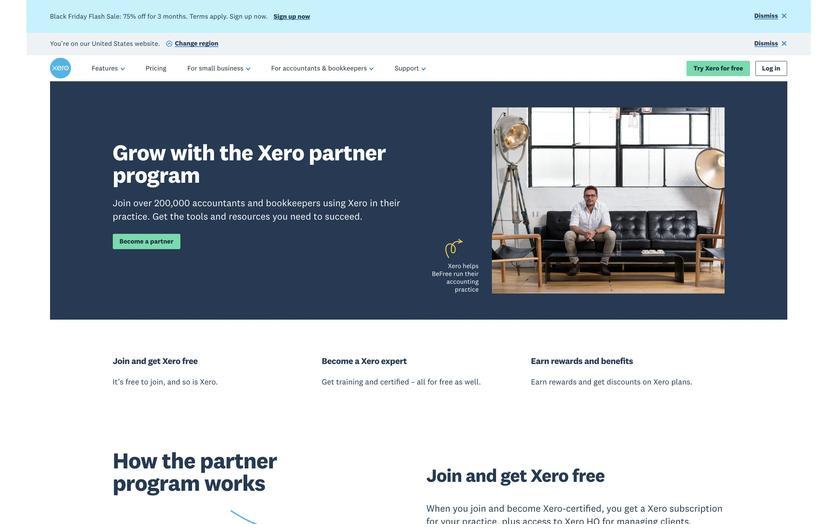 Task type: describe. For each thing, give the bounding box(es) containing it.
plus
[[502, 516, 520, 525]]

off
[[138, 12, 146, 20]]

bookkeepers inside dropdown button
[[328, 64, 367, 73]]

pricing link
[[135, 55, 177, 82]]

how the partner program works
[[113, 447, 277, 498]]

managing
[[617, 516, 658, 525]]

up inside sign up now link
[[288, 12, 296, 20]]

get left discounts
[[594, 377, 605, 387]]

is
[[192, 377, 198, 387]]

free left log
[[731, 64, 743, 72]]

try xero for free link
[[687, 61, 750, 76]]

and up resources
[[248, 197, 264, 209]]

united
[[92, 39, 112, 48]]

run
[[454, 270, 463, 278]]

log in
[[762, 64, 781, 72]]

and down earn rewards and benefits
[[579, 377, 592, 387]]

expert
[[381, 356, 407, 367]]

2 horizontal spatial you
[[607, 503, 622, 515]]

when you join and become xero-certified, you get a xero subscription for your practice, plus access to xero hq for managing clients.
[[426, 503, 723, 525]]

features button
[[81, 55, 135, 82]]

now
[[298, 12, 310, 20]]

black friday flash sale: 75% off for 3 months. terms apply. sign up now.
[[50, 12, 268, 20]]

and up 'it's free to join, and so is xero.'
[[131, 356, 146, 367]]

apply.
[[210, 12, 228, 20]]

works
[[204, 470, 265, 498]]

features
[[92, 64, 118, 73]]

for for for accountants & bookkeepers
[[271, 64, 281, 73]]

over
[[133, 197, 152, 209]]

0 horizontal spatial sign
[[230, 12, 243, 20]]

1 horizontal spatial you
[[453, 503, 468, 515]]

sign up now link
[[274, 12, 310, 22]]

and left benefits
[[584, 356, 599, 367]]

pricing
[[146, 64, 166, 73]]

support
[[395, 64, 419, 73]]

free up the so
[[182, 356, 198, 367]]

business
[[217, 64, 244, 73]]

need
[[290, 211, 311, 223]]

you inside join over 200,000 accountants and bookkeepers using xero in their practice. get the tools and resources you need to succeed.
[[273, 211, 288, 223]]

practice,
[[462, 516, 500, 525]]

accounting
[[447, 278, 479, 286]]

now.
[[254, 12, 268, 20]]

terms
[[190, 12, 208, 20]]

get inside join over 200,000 accountants and bookkeepers using xero in their practice. get the tools and resources you need to succeed.
[[153, 211, 168, 223]]

and right training
[[365, 377, 378, 387]]

xero.
[[200, 377, 218, 387]]

join,
[[150, 377, 165, 387]]

certified,
[[566, 503, 604, 515]]

you're on our united states website.
[[50, 39, 160, 48]]

0 horizontal spatial on
[[71, 39, 78, 48]]

program inside grow with the xero partner program
[[113, 161, 200, 189]]

3
[[158, 12, 161, 20]]

2 vertical spatial join
[[426, 465, 462, 488]]

subscription
[[670, 503, 723, 515]]

become a xero expert
[[322, 356, 407, 367]]

it's
[[113, 377, 124, 387]]

join
[[471, 503, 486, 515]]

xero inside xero helps befree run their accounting practice
[[448, 262, 461, 271]]

grow with the xero partner program
[[113, 139, 386, 189]]

try
[[694, 64, 704, 72]]

befree
[[432, 270, 452, 278]]

months.
[[163, 12, 188, 20]]

dismiss button for black friday flash sale: 75% off for 3 months. terms apply. sign up now.
[[755, 11, 787, 22]]

become a partner link
[[113, 234, 180, 250]]

0 horizontal spatial join and get xero free
[[113, 356, 198, 367]]

1 vertical spatial to
[[141, 377, 148, 387]]

earn rewards and get discounts on xero plans.
[[531, 377, 693, 387]]

plans.
[[671, 377, 693, 387]]

using
[[323, 197, 346, 209]]

your
[[441, 516, 460, 525]]

support button
[[384, 55, 436, 82]]

grow
[[113, 139, 166, 167]]

resources
[[229, 211, 270, 223]]

join over 200,000 accountants and bookkeepers using xero in their practice. get the tools and resources you need to succeed.
[[113, 197, 400, 223]]

flash
[[89, 12, 105, 20]]

for for for small business
[[187, 64, 197, 73]]

befree accounting practice image
[[492, 108, 725, 294]]

sign up now
[[274, 12, 310, 20]]

0 horizontal spatial up
[[244, 12, 252, 20]]

rewards for benefits
[[551, 356, 583, 367]]

hq
[[587, 516, 600, 525]]

for accountants & bookkeepers
[[271, 64, 367, 73]]

black
[[50, 12, 66, 20]]

well.
[[465, 377, 481, 387]]

earn for earn rewards and get discounts on xero plans.
[[531, 377, 547, 387]]

states
[[114, 39, 133, 48]]

certified
[[380, 377, 409, 387]]

helps
[[463, 262, 479, 271]]

accountants inside dropdown button
[[283, 64, 320, 73]]

change
[[175, 39, 198, 48]]

xero inside grow with the xero partner program
[[258, 139, 304, 167]]

you're
[[50, 39, 69, 48]]

a inside when you join and become xero-certified, you get a xero subscription for your practice, plus access to xero hq for managing clients.
[[641, 503, 645, 515]]

try xero for free
[[694, 64, 743, 72]]

xero helps befree run their accounting practice
[[432, 262, 479, 294]]

xero homepage image
[[50, 58, 71, 79]]

clients.
[[661, 516, 692, 525]]

succeed.
[[325, 211, 363, 223]]

and right tools
[[210, 211, 226, 223]]

the inside grow with the xero partner program
[[220, 139, 253, 167]]

log
[[762, 64, 773, 72]]

free up certified,
[[572, 465, 605, 488]]

discounts
[[607, 377, 641, 387]]

free left as on the right bottom
[[439, 377, 453, 387]]

it's free to join, and so is xero.
[[113, 377, 218, 387]]

and up join
[[466, 465, 497, 488]]

1 vertical spatial join and get xero free
[[426, 465, 605, 488]]



Task type: locate. For each thing, give the bounding box(es) containing it.
xero
[[705, 64, 719, 72], [258, 139, 304, 167], [348, 197, 368, 209], [448, 262, 461, 271], [162, 356, 180, 367], [361, 356, 379, 367], [654, 377, 669, 387], [531, 465, 569, 488], [648, 503, 667, 515], [565, 516, 584, 525]]

0 vertical spatial program
[[113, 161, 200, 189]]

you
[[273, 211, 288, 223], [453, 503, 468, 515], [607, 503, 622, 515]]

join and get xero free
[[113, 356, 198, 367], [426, 465, 605, 488]]

and right join
[[489, 503, 505, 515]]

join
[[113, 197, 131, 209], [113, 356, 130, 367], [426, 465, 462, 488]]

1 horizontal spatial in
[[775, 64, 781, 72]]

for
[[147, 12, 156, 20], [721, 64, 730, 72], [428, 377, 437, 387], [426, 516, 438, 525], [602, 516, 614, 525]]

earn
[[531, 356, 549, 367], [531, 377, 547, 387]]

2 horizontal spatial partner
[[309, 139, 386, 167]]

sale:
[[107, 12, 121, 20]]

0 vertical spatial get
[[153, 211, 168, 223]]

and
[[248, 197, 264, 209], [210, 211, 226, 223], [131, 356, 146, 367], [584, 356, 599, 367], [167, 377, 180, 387], [365, 377, 378, 387], [579, 377, 592, 387], [466, 465, 497, 488], [489, 503, 505, 515]]

how
[[113, 447, 157, 475]]

a down practice.
[[145, 238, 149, 246]]

0 vertical spatial earn
[[531, 356, 549, 367]]

and left the so
[[167, 377, 180, 387]]

a for xero
[[355, 356, 360, 367]]

0 horizontal spatial their
[[380, 197, 400, 209]]

join inside join over 200,000 accountants and bookkeepers using xero in their practice. get the tools and resources you need to succeed.
[[113, 197, 131, 209]]

rewards for get
[[549, 377, 577, 387]]

0 horizontal spatial in
[[370, 197, 378, 209]]

up left now.
[[244, 12, 252, 20]]

all
[[417, 377, 426, 387]]

small
[[199, 64, 215, 73]]

1 horizontal spatial become
[[322, 356, 353, 367]]

0 horizontal spatial partner
[[150, 238, 173, 246]]

1 horizontal spatial partner
[[200, 447, 277, 475]]

1 vertical spatial get
[[322, 377, 334, 387]]

0 vertical spatial dismiss
[[755, 12, 778, 20]]

get up the become
[[501, 465, 527, 488]]

join and get xero free up "join,"
[[113, 356, 198, 367]]

become for become a partner
[[119, 238, 144, 246]]

2 vertical spatial the
[[162, 447, 195, 475]]

&
[[322, 64, 326, 73]]

the inside how the partner program works
[[162, 447, 195, 475]]

0 vertical spatial join
[[113, 197, 131, 209]]

xero-
[[543, 503, 566, 515]]

rewards
[[551, 356, 583, 367], [549, 377, 577, 387]]

0 horizontal spatial a
[[145, 238, 149, 246]]

for accountants & bookkeepers button
[[261, 55, 384, 82]]

accountants inside join over 200,000 accountants and bookkeepers using xero in their practice. get the tools and resources you need to succeed.
[[192, 197, 245, 209]]

to right need
[[314, 211, 323, 223]]

benefits
[[601, 356, 633, 367]]

xero inside join over 200,000 accountants and bookkeepers using xero in their practice. get the tools and resources you need to succeed.
[[348, 197, 368, 209]]

to down xero-
[[554, 516, 563, 525]]

0 horizontal spatial become
[[119, 238, 144, 246]]

a up training
[[355, 356, 360, 367]]

practice.
[[113, 211, 150, 223]]

you left need
[[273, 211, 288, 223]]

1 vertical spatial their
[[465, 270, 479, 278]]

0 horizontal spatial for
[[187, 64, 197, 73]]

2 vertical spatial to
[[554, 516, 563, 525]]

1 vertical spatial program
[[113, 470, 200, 498]]

sign right apply. at the left top of the page
[[230, 12, 243, 20]]

1 dismiss from the top
[[755, 12, 778, 20]]

training
[[336, 377, 363, 387]]

for down when
[[426, 516, 438, 525]]

0 horizontal spatial bookkeepers
[[266, 197, 321, 209]]

2 vertical spatial partner
[[200, 447, 277, 475]]

on left the our at the left top
[[71, 39, 78, 48]]

earn for earn rewards and benefits
[[531, 356, 549, 367]]

–
[[411, 377, 415, 387]]

on
[[71, 39, 78, 48], [643, 377, 652, 387]]

1 horizontal spatial to
[[314, 211, 323, 223]]

become up training
[[322, 356, 353, 367]]

join and get xero free up the become
[[426, 465, 605, 488]]

1 horizontal spatial up
[[288, 12, 296, 20]]

1 vertical spatial in
[[370, 197, 378, 209]]

get
[[153, 211, 168, 223], [322, 377, 334, 387]]

to inside join over 200,000 accountants and bookkeepers using xero in their practice. get the tools and resources you need to succeed.
[[314, 211, 323, 223]]

1 horizontal spatial bookkeepers
[[328, 64, 367, 73]]

for small business button
[[177, 55, 261, 82]]

for
[[187, 64, 197, 73], [271, 64, 281, 73]]

sign right now.
[[274, 12, 287, 20]]

get inside when you join and become xero-certified, you get a xero subscription for your practice, plus access to xero hq for managing clients.
[[624, 503, 638, 515]]

0 horizontal spatial accountants
[[192, 197, 245, 209]]

partner for become a partner
[[150, 238, 173, 246]]

free right it's
[[125, 377, 139, 387]]

1 horizontal spatial accountants
[[283, 64, 320, 73]]

2 dismiss button from the top
[[755, 39, 787, 49]]

region
[[199, 39, 218, 48]]

2 dismiss from the top
[[755, 39, 778, 48]]

1 horizontal spatial their
[[465, 270, 479, 278]]

partner inside how the partner program works
[[200, 447, 277, 475]]

2 horizontal spatial a
[[641, 503, 645, 515]]

their inside join over 200,000 accountants and bookkeepers using xero in their practice. get the tools and resources you need to succeed.
[[380, 197, 400, 209]]

0 vertical spatial accountants
[[283, 64, 320, 73]]

to inside when you join and become xero-certified, you get a xero subscription for your practice, plus access to xero hq for managing clients.
[[554, 516, 563, 525]]

1 vertical spatial become
[[322, 356, 353, 367]]

website.
[[135, 39, 160, 48]]

get up "join,"
[[148, 356, 161, 367]]

0 horizontal spatial to
[[141, 377, 148, 387]]

for left 3
[[147, 12, 156, 20]]

the inside join over 200,000 accountants and bookkeepers using xero in their practice. get the tools and resources you need to succeed.
[[170, 211, 184, 223]]

you up your
[[453, 503, 468, 515]]

and inside when you join and become xero-certified, you get a xero subscription for your practice, plus access to xero hq for managing clients.
[[489, 503, 505, 515]]

get left training
[[322, 377, 334, 387]]

1 horizontal spatial on
[[643, 377, 652, 387]]

0 vertical spatial to
[[314, 211, 323, 223]]

1 vertical spatial bookkeepers
[[266, 197, 321, 209]]

0 vertical spatial become
[[119, 238, 144, 246]]

2 vertical spatial a
[[641, 503, 645, 515]]

1 horizontal spatial get
[[322, 377, 334, 387]]

accountants
[[283, 64, 320, 73], [192, 197, 245, 209]]

partner for how the partner program works
[[200, 447, 277, 475]]

bookkeepers inside join over 200,000 accountants and bookkeepers using xero in their practice. get the tools and resources you need to succeed.
[[266, 197, 321, 209]]

1 vertical spatial dismiss button
[[755, 39, 787, 49]]

0 vertical spatial their
[[380, 197, 400, 209]]

1 vertical spatial dismiss
[[755, 39, 778, 48]]

1 vertical spatial partner
[[150, 238, 173, 246]]

200,000
[[154, 197, 190, 209]]

0 vertical spatial the
[[220, 139, 253, 167]]

a inside 'become a partner' link
[[145, 238, 149, 246]]

a
[[145, 238, 149, 246], [355, 356, 360, 367], [641, 503, 645, 515]]

sign
[[230, 12, 243, 20], [274, 12, 287, 20]]

1 vertical spatial on
[[643, 377, 652, 387]]

1 horizontal spatial join and get xero free
[[426, 465, 605, 488]]

get training and certified – all for free as well.
[[322, 377, 481, 387]]

0 vertical spatial partner
[[309, 139, 386, 167]]

dismiss button for you're on our united states website.
[[755, 39, 787, 49]]

join up it's
[[113, 356, 130, 367]]

program inside how the partner program works
[[113, 470, 200, 498]]

for right all
[[428, 377, 437, 387]]

free
[[731, 64, 743, 72], [182, 356, 198, 367], [125, 377, 139, 387], [439, 377, 453, 387], [572, 465, 605, 488]]

as
[[455, 377, 463, 387]]

0 horizontal spatial you
[[273, 211, 288, 223]]

1 horizontal spatial for
[[271, 64, 281, 73]]

with
[[170, 139, 215, 167]]

accountants left &
[[283, 64, 320, 73]]

get up managing
[[624, 503, 638, 515]]

when
[[426, 503, 451, 515]]

log in link
[[755, 61, 787, 76]]

on right discounts
[[643, 377, 652, 387]]

2 horizontal spatial to
[[554, 516, 563, 525]]

access
[[523, 516, 551, 525]]

75%
[[123, 12, 136, 20]]

1 horizontal spatial sign
[[274, 12, 287, 20]]

friday
[[68, 12, 87, 20]]

a up managing
[[641, 503, 645, 515]]

to
[[314, 211, 323, 223], [141, 377, 148, 387], [554, 516, 563, 525]]

dismiss for black friday flash sale: 75% off for 3 months. terms apply. sign up now.
[[755, 12, 778, 20]]

1 vertical spatial a
[[355, 356, 360, 367]]

get
[[148, 356, 161, 367], [594, 377, 605, 387], [501, 465, 527, 488], [624, 503, 638, 515]]

dismiss button
[[755, 11, 787, 22], [755, 39, 787, 49]]

bookkeepers up need
[[266, 197, 321, 209]]

become down practice.
[[119, 238, 144, 246]]

1 horizontal spatial a
[[355, 356, 360, 367]]

our
[[80, 39, 90, 48]]

1 program from the top
[[113, 161, 200, 189]]

become for become a xero expert
[[322, 356, 353, 367]]

earn rewards and benefits
[[531, 356, 633, 367]]

their
[[380, 197, 400, 209], [465, 270, 479, 278]]

program
[[113, 161, 200, 189], [113, 470, 200, 498]]

up left now
[[288, 12, 296, 20]]

1 vertical spatial earn
[[531, 377, 547, 387]]

0 vertical spatial bookkeepers
[[328, 64, 367, 73]]

a for partner
[[145, 238, 149, 246]]

for right try
[[721, 64, 730, 72]]

0 vertical spatial join and get xero free
[[113, 356, 198, 367]]

tools
[[186, 211, 208, 223]]

become
[[507, 503, 541, 515]]

practice
[[455, 286, 479, 294]]

the
[[220, 139, 253, 167], [170, 211, 184, 223], [162, 447, 195, 475]]

for right hq
[[602, 516, 614, 525]]

change region
[[175, 39, 218, 48]]

in inside join over 200,000 accountants and bookkeepers using xero in their practice. get the tools and resources you need to succeed.
[[370, 197, 378, 209]]

bookkeepers right &
[[328, 64, 367, 73]]

1 dismiss button from the top
[[755, 11, 787, 22]]

2 for from the left
[[271, 64, 281, 73]]

partner inside grow with the xero partner program
[[309, 139, 386, 167]]

1 vertical spatial the
[[170, 211, 184, 223]]

for small business
[[187, 64, 244, 73]]

so
[[182, 377, 190, 387]]

dismiss for you're on our united states website.
[[755, 39, 778, 48]]

you up managing
[[607, 503, 622, 515]]

become a partner
[[119, 238, 173, 246]]

0 horizontal spatial get
[[153, 211, 168, 223]]

2 earn from the top
[[531, 377, 547, 387]]

1 vertical spatial rewards
[[549, 377, 577, 387]]

1 vertical spatial join
[[113, 356, 130, 367]]

get down 200,000 on the top
[[153, 211, 168, 223]]

change region button
[[166, 39, 218, 49]]

0 vertical spatial on
[[71, 39, 78, 48]]

accountants up tools
[[192, 197, 245, 209]]

in
[[775, 64, 781, 72], [370, 197, 378, 209]]

to left "join,"
[[141, 377, 148, 387]]

0 vertical spatial in
[[775, 64, 781, 72]]

1 earn from the top
[[531, 356, 549, 367]]

0 vertical spatial rewards
[[551, 356, 583, 367]]

join up practice.
[[113, 197, 131, 209]]

their inside xero helps befree run their accounting practice
[[465, 270, 479, 278]]

join up when
[[426, 465, 462, 488]]

0 vertical spatial a
[[145, 238, 149, 246]]

2 program from the top
[[113, 470, 200, 498]]

0 vertical spatial dismiss button
[[755, 11, 787, 22]]

1 for from the left
[[187, 64, 197, 73]]

1 vertical spatial accountants
[[192, 197, 245, 209]]



Task type: vqa. For each thing, say whether or not it's contained in the screenshot.
type
no



